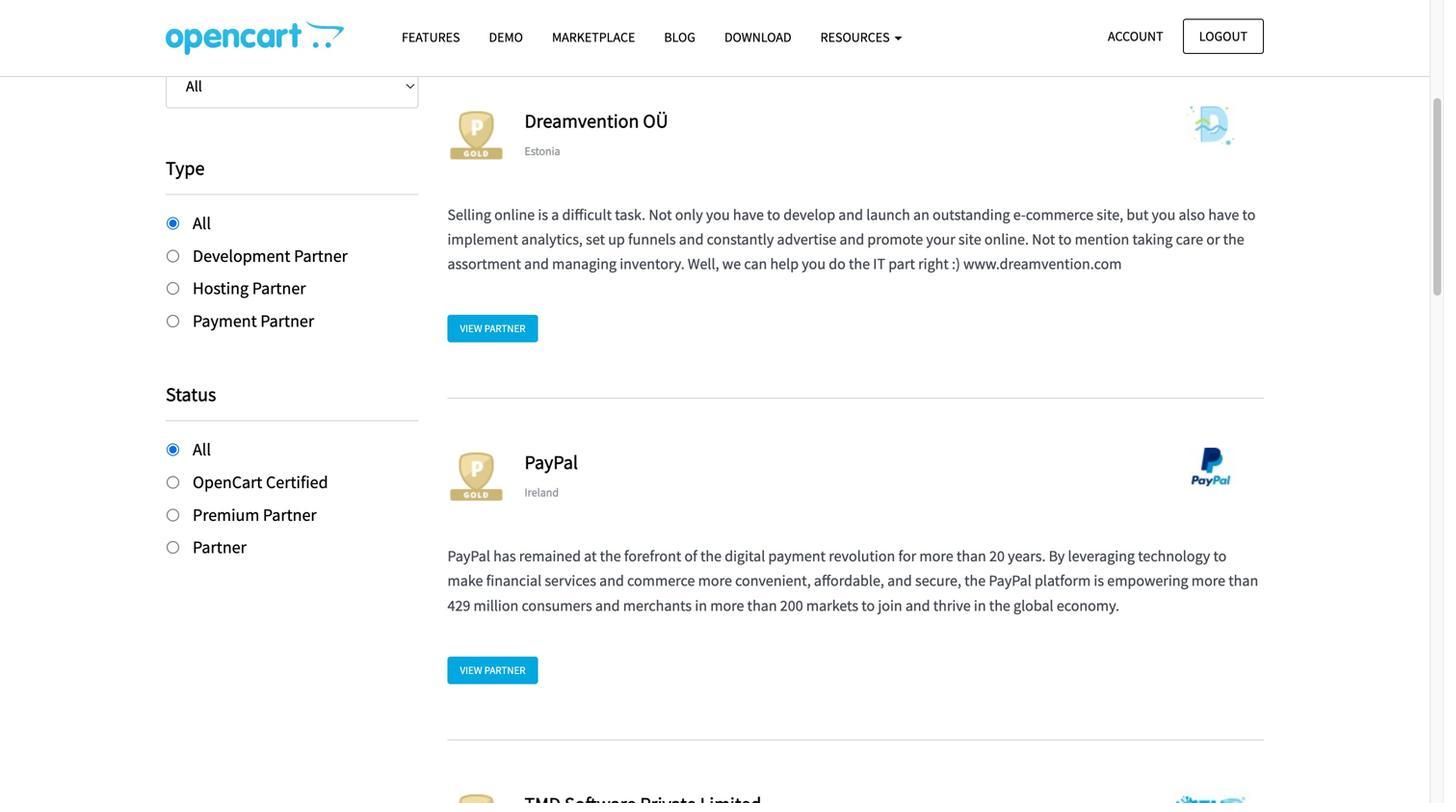 Task type: describe. For each thing, give the bounding box(es) containing it.
dreamvention
[[525, 109, 639, 133]]

e-
[[1013, 205, 1026, 224]]

hosting
[[193, 278, 249, 299]]

features link
[[387, 20, 475, 54]]

but
[[1127, 205, 1149, 224]]

2 horizontal spatial than
[[1229, 572, 1259, 591]]

thrive
[[933, 596, 971, 615]]

constantly
[[707, 230, 774, 249]]

status
[[166, 383, 216, 407]]

logout link
[[1183, 19, 1264, 54]]

paypal image
[[1158, 448, 1264, 487]]

payment
[[193, 310, 257, 332]]

we
[[722, 254, 741, 274]]

partner down development partner
[[252, 278, 306, 299]]

only
[[675, 205, 703, 224]]

more up secure,
[[920, 547, 954, 566]]

premium partner
[[193, 504, 317, 526]]

convenient,
[[735, 572, 811, 591]]

help
[[770, 254, 799, 274]]

view partner for dreamvention oü
[[460, 322, 526, 335]]

right
[[918, 254, 949, 274]]

set
[[586, 230, 605, 249]]

markets
[[806, 596, 859, 615]]

services
[[545, 572, 596, 591]]

implement
[[448, 230, 518, 249]]

blog link
[[650, 20, 710, 54]]

view partner link for dreamvention oü
[[448, 315, 538, 343]]

resources link
[[806, 20, 917, 54]]

forefront
[[624, 547, 681, 566]]

view for paypal
[[460, 664, 482, 677]]

has
[[493, 547, 516, 566]]

economy.
[[1057, 596, 1120, 615]]

hosting partner
[[193, 278, 306, 299]]

technology
[[1138, 547, 1211, 566]]

outstanding
[[933, 205, 1010, 224]]

develop
[[784, 205, 836, 224]]

2 in from the left
[[974, 596, 986, 615]]

join
[[878, 596, 903, 615]]

global
[[1014, 596, 1054, 615]]

resources
[[821, 28, 893, 46]]

site
[[959, 230, 982, 249]]

assortment
[[448, 254, 521, 274]]

million
[[474, 596, 519, 615]]

429
[[448, 596, 471, 615]]

ireland
[[525, 485, 559, 500]]

promote
[[868, 230, 923, 249]]

tmd software private limited image
[[1158, 790, 1264, 804]]

oü
[[643, 109, 668, 133]]

opencart certified image for paypal
[[448, 448, 505, 506]]

opencart certified image for dreamvention oü
[[448, 106, 505, 164]]

paypal for paypal has remained at the forefront of the digital payment revolution for more than 20 years. by leveraging technology to make financial services and commerce more convenient, affordable, and secure, the paypal platform is empowering more than 429 million consumers and merchants in more than 200 markets to join and thrive in the global economy.
[[448, 547, 490, 566]]

blog
[[664, 28, 696, 46]]

1 in from the left
[[695, 596, 707, 615]]

0 horizontal spatial you
[[706, 205, 730, 224]]

and left launch
[[839, 205, 863, 224]]

remained
[[519, 547, 581, 566]]

difficult
[[562, 205, 612, 224]]

to up www.dreamvention.com
[[1058, 230, 1072, 249]]

task.
[[615, 205, 646, 224]]

well,
[[688, 254, 719, 274]]

taking
[[1133, 230, 1173, 249]]

account
[[1108, 27, 1164, 45]]

make
[[448, 572, 483, 591]]

online
[[494, 205, 535, 224]]

it
[[873, 254, 886, 274]]

selling online is a difficult task. not only you have to develop and launch an outstanding e-commerce site, but you also have to implement analytics, set up funnels and constantly advertise and promote your site online. not to mention taking care or the assortment and managing inventory. well, we can help you do the it part right :) www.dreamvention.com
[[448, 205, 1256, 274]]

and down services
[[595, 596, 620, 615]]

commerce inside paypal has remained at the forefront of the digital payment revolution for more than 20 years. by leveraging technology to make financial services and commerce more convenient, affordable, and secure, the paypal platform is empowering more than 429 million consumers and merchants in more than 200 markets to join and thrive in the global economy.
[[627, 572, 695, 591]]

a
[[551, 205, 559, 224]]

opencart
[[193, 472, 262, 493]]

worldwide
[[448, 22, 552, 51]]

site,
[[1097, 205, 1124, 224]]

analytics,
[[521, 230, 583, 249]]

the right of
[[701, 547, 722, 566]]

type
[[166, 156, 205, 180]]

to left develop
[[767, 205, 781, 224]]

3 opencart certified image from the top
[[448, 790, 505, 804]]

1 horizontal spatial you
[[802, 254, 826, 274]]

dreamvention oü
[[525, 109, 668, 133]]

or
[[1207, 230, 1220, 249]]

advertise
[[777, 230, 837, 249]]

to left the "join"
[[862, 596, 875, 615]]

more down technology
[[1192, 572, 1226, 591]]

marketplace
[[552, 28, 635, 46]]

download
[[725, 28, 792, 46]]

launch
[[866, 205, 910, 224]]

part
[[889, 254, 915, 274]]

for
[[898, 547, 917, 566]]

1 have from the left
[[733, 205, 764, 224]]

by
[[1049, 547, 1065, 566]]

the right or
[[1223, 230, 1245, 249]]

2 have from the left
[[1209, 205, 1239, 224]]

marketplace link
[[538, 20, 650, 54]]

do
[[829, 254, 846, 274]]

2 vertical spatial than
[[747, 596, 777, 615]]

development
[[193, 245, 290, 267]]



Task type: vqa. For each thing, say whether or not it's contained in the screenshot.
bottommost commerce
yes



Task type: locate. For each thing, give the bounding box(es) containing it.
and right services
[[599, 572, 624, 591]]

2 view partner link from the top
[[448, 657, 538, 684]]

0 vertical spatial is
[[538, 205, 548, 224]]

years.
[[1008, 547, 1046, 566]]

revolution
[[829, 547, 895, 566]]

1 all from the top
[[193, 212, 211, 234]]

you right but
[[1152, 205, 1176, 224]]

in right merchants
[[695, 596, 707, 615]]

1 vertical spatial commerce
[[627, 572, 695, 591]]

estonia
[[525, 143, 560, 158]]

and up do
[[840, 230, 865, 249]]

to right also
[[1243, 205, 1256, 224]]

0 vertical spatial not
[[649, 205, 672, 224]]

merchants
[[623, 596, 692, 615]]

selling
[[448, 205, 491, 224]]

leveraging
[[1068, 547, 1135, 566]]

funnels
[[628, 230, 676, 249]]

commerce up merchants
[[627, 572, 695, 591]]

your
[[926, 230, 956, 249]]

view down assortment
[[460, 322, 482, 335]]

have up or
[[1209, 205, 1239, 224]]

opencart certified image
[[448, 106, 505, 164], [448, 448, 505, 506], [448, 790, 505, 804]]

than right the empowering
[[1229, 572, 1259, 591]]

not
[[649, 205, 672, 224], [1032, 230, 1055, 249]]

200
[[780, 596, 803, 615]]

1 vertical spatial than
[[1229, 572, 1259, 591]]

all up 'opencart'
[[193, 439, 211, 461]]

partners
[[556, 22, 638, 51]]

mention
[[1075, 230, 1130, 249]]

2 all from the top
[[193, 439, 211, 461]]

1 vertical spatial is
[[1094, 572, 1104, 591]]

1 vertical spatial view partner link
[[448, 657, 538, 684]]

1 horizontal spatial have
[[1209, 205, 1239, 224]]

consumers
[[522, 596, 592, 615]]

demo link
[[475, 20, 538, 54]]

paypal down 20
[[989, 572, 1032, 591]]

affordable,
[[814, 572, 884, 591]]

paypal has remained at the forefront of the digital payment revolution for more than 20 years. by leveraging technology to make financial services and commerce more convenient, affordable, and secure, the paypal platform is empowering more than 429 million consumers and merchants in more than 200 markets to join and thrive in the global economy.
[[448, 547, 1259, 615]]

0 horizontal spatial have
[[733, 205, 764, 224]]

also
[[1179, 205, 1205, 224]]

view partner link down million
[[448, 657, 538, 684]]

paypal up ireland
[[525, 451, 578, 475]]

the left it
[[849, 254, 870, 274]]

1 vertical spatial paypal
[[448, 547, 490, 566]]

2 view from the top
[[460, 664, 482, 677]]

platform
[[1035, 572, 1091, 591]]

premium
[[193, 504, 259, 526]]

1 horizontal spatial than
[[957, 547, 986, 566]]

view partner down assortment
[[460, 322, 526, 335]]

in
[[695, 596, 707, 615], [974, 596, 986, 615]]

commerce inside selling online is a difficult task. not only you have to develop and launch an outstanding e-commerce site, but you also have to implement analytics, set up funnels and constantly advertise and promote your site online. not to mention taking care or the assortment and managing inventory. well, we can help you do the it part right :) www.dreamvention.com
[[1026, 205, 1094, 224]]

download link
[[710, 20, 806, 54]]

can
[[744, 254, 767, 274]]

view down 429
[[460, 664, 482, 677]]

0 vertical spatial paypal
[[525, 451, 578, 475]]

0 vertical spatial all
[[193, 212, 211, 234]]

the right at on the bottom left of page
[[600, 547, 621, 566]]

0 horizontal spatial than
[[747, 596, 777, 615]]

features
[[402, 28, 460, 46]]

0 horizontal spatial not
[[649, 205, 672, 224]]

is inside selling online is a difficult task. not only you have to develop and launch an outstanding e-commerce site, but you also have to implement analytics, set up funnels and constantly advertise and promote your site online. not to mention taking care or the assortment and managing inventory. well, we can help you do the it part right :) www.dreamvention.com
[[538, 205, 548, 224]]

view partner link for paypal
[[448, 657, 538, 684]]

1 opencart certified image from the top
[[448, 106, 505, 164]]

2 view partner from the top
[[460, 664, 526, 677]]

partner down million
[[484, 664, 526, 677]]

2 vertical spatial opencart certified image
[[448, 790, 505, 804]]

in right thrive
[[974, 596, 986, 615]]

1 vertical spatial view
[[460, 664, 482, 677]]

0 vertical spatial view partner
[[460, 322, 526, 335]]

0 horizontal spatial commerce
[[627, 572, 695, 591]]

1 view partner link from the top
[[448, 315, 538, 343]]

view partner down million
[[460, 664, 526, 677]]

and down analytics,
[[524, 254, 549, 274]]

0 vertical spatial view partner link
[[448, 315, 538, 343]]

up
[[608, 230, 625, 249]]

1 vertical spatial not
[[1032, 230, 1055, 249]]

view for dreamvention oü
[[460, 322, 482, 335]]

1 vertical spatial view partner
[[460, 664, 526, 677]]

2 vertical spatial paypal
[[989, 572, 1032, 591]]

0 vertical spatial opencart certified image
[[448, 106, 505, 164]]

and down only
[[679, 230, 704, 249]]

all
[[193, 212, 211, 234], [193, 439, 211, 461]]

0 vertical spatial commerce
[[1026, 205, 1094, 224]]

view partner
[[460, 322, 526, 335], [460, 664, 526, 677]]

all for status
[[193, 439, 211, 461]]

None radio
[[167, 217, 179, 230], [167, 250, 179, 262], [167, 282, 179, 295], [167, 444, 179, 456], [167, 509, 179, 522], [167, 542, 179, 554], [167, 217, 179, 230], [167, 250, 179, 262], [167, 282, 179, 295], [167, 444, 179, 456], [167, 509, 179, 522], [167, 542, 179, 554]]

and
[[839, 205, 863, 224], [679, 230, 704, 249], [840, 230, 865, 249], [524, 254, 549, 274], [599, 572, 624, 591], [888, 572, 912, 591], [595, 596, 620, 615], [906, 596, 930, 615]]

paypal
[[525, 451, 578, 475], [448, 547, 490, 566], [989, 572, 1032, 591]]

partner down premium
[[193, 537, 247, 558]]

is
[[538, 205, 548, 224], [1094, 572, 1104, 591]]

at
[[584, 547, 597, 566]]

all up development
[[193, 212, 211, 234]]

development partner
[[193, 245, 348, 267]]

worldwide partners
[[448, 22, 638, 51]]

1 horizontal spatial not
[[1032, 230, 1055, 249]]

dreamvention oü image
[[1158, 106, 1264, 145]]

an
[[913, 205, 930, 224]]

and right the "join"
[[906, 596, 930, 615]]

partner up hosting partner
[[294, 245, 348, 267]]

2 horizontal spatial paypal
[[989, 572, 1032, 591]]

care
[[1176, 230, 1204, 249]]

digital
[[725, 547, 765, 566]]

view partner link down assortment
[[448, 315, 538, 343]]

view partner for paypal
[[460, 664, 526, 677]]

not up www.dreamvention.com
[[1032, 230, 1055, 249]]

more down convenient,
[[710, 596, 744, 615]]

opencart certified
[[193, 472, 328, 493]]

all for type
[[193, 212, 211, 234]]

not up funnels
[[649, 205, 672, 224]]

you
[[706, 205, 730, 224], [1152, 205, 1176, 224], [802, 254, 826, 274]]

paypal up make at the left bottom of page
[[448, 547, 490, 566]]

0 horizontal spatial is
[[538, 205, 548, 224]]

2 horizontal spatial you
[[1152, 205, 1176, 224]]

than left 20
[[957, 547, 986, 566]]

to right technology
[[1214, 547, 1227, 566]]

opencart - partners image
[[166, 20, 344, 55]]

partner down "certified" at bottom
[[263, 504, 317, 526]]

paypal for paypal
[[525, 451, 578, 475]]

payment
[[768, 547, 826, 566]]

and down for
[[888, 572, 912, 591]]

logout
[[1199, 27, 1248, 45]]

empowering
[[1107, 572, 1189, 591]]

the up thrive
[[965, 572, 986, 591]]

than down convenient,
[[747, 596, 777, 615]]

:)
[[952, 254, 961, 274]]

online.
[[985, 230, 1029, 249]]

0 vertical spatial view
[[460, 322, 482, 335]]

of
[[685, 547, 697, 566]]

www.dreamvention.com
[[964, 254, 1122, 274]]

more down digital
[[698, 572, 732, 591]]

you left do
[[802, 254, 826, 274]]

payment partner
[[193, 310, 314, 332]]

1 vertical spatial all
[[193, 439, 211, 461]]

is inside paypal has remained at the forefront of the digital payment revolution for more than 20 years. by leveraging technology to make financial services and commerce more convenient, affordable, and secure, the paypal platform is empowering more than 429 million consumers and merchants in more than 200 markets to join and thrive in the global economy.
[[1094, 572, 1104, 591]]

1 horizontal spatial paypal
[[525, 451, 578, 475]]

certified
[[266, 472, 328, 493]]

2 opencart certified image from the top
[[448, 448, 505, 506]]

account link
[[1092, 19, 1180, 54]]

None radio
[[167, 315, 179, 328], [167, 476, 179, 489], [167, 315, 179, 328], [167, 476, 179, 489]]

1 horizontal spatial in
[[974, 596, 986, 615]]

partner down assortment
[[484, 322, 526, 335]]

you right only
[[706, 205, 730, 224]]

the left 'global'
[[989, 596, 1011, 615]]

inventory.
[[620, 254, 685, 274]]

is down the leveraging at the right of the page
[[1094, 572, 1104, 591]]

view partner link
[[448, 315, 538, 343], [448, 657, 538, 684]]

1 view partner from the top
[[460, 322, 526, 335]]

1 horizontal spatial commerce
[[1026, 205, 1094, 224]]

have up 'constantly' at top
[[733, 205, 764, 224]]

0 horizontal spatial paypal
[[448, 547, 490, 566]]

is left a
[[538, 205, 548, 224]]

0 horizontal spatial in
[[695, 596, 707, 615]]

1 vertical spatial opencart certified image
[[448, 448, 505, 506]]

partner down hosting partner
[[260, 310, 314, 332]]

1 horizontal spatial is
[[1094, 572, 1104, 591]]

secure,
[[915, 572, 962, 591]]

0 vertical spatial than
[[957, 547, 986, 566]]

commerce up mention
[[1026, 205, 1094, 224]]

20
[[990, 547, 1005, 566]]

the
[[1223, 230, 1245, 249], [849, 254, 870, 274], [600, 547, 621, 566], [701, 547, 722, 566], [965, 572, 986, 591], [989, 596, 1011, 615]]

managing
[[552, 254, 617, 274]]

1 view from the top
[[460, 322, 482, 335]]

financial
[[486, 572, 542, 591]]



